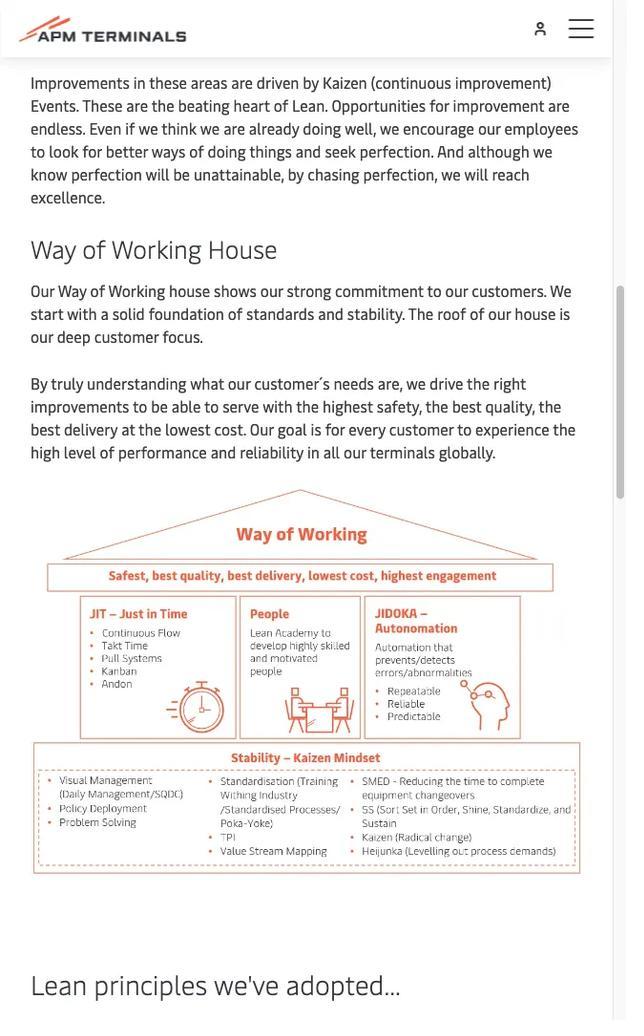 Task type: vqa. For each thing, say whether or not it's contained in the screenshot.
Markets
no



Task type: describe. For each thing, give the bounding box(es) containing it.
even
[[89, 118, 122, 139]]

the up goal
[[296, 396, 319, 417]]

customers.
[[472, 280, 547, 301]]

perfection.
[[360, 141, 434, 162]]

right
[[494, 373, 527, 394]]

inventory,
[[188, 0, 255, 0]]

are,
[[378, 373, 403, 394]]

encourage
[[404, 118, 475, 139]]

and inside improvements in these areas are driven by kaizen (continuous improvement) events. these are the beating heart of lean. opportunities for improvement are endless. even if we think we are already doing well, we encourage our employees to look for better ways of doing things and seek perfection. and although we know perfection will be unattainable, by chasing perfection, we will reach excellence.
[[296, 141, 322, 162]]

deep
[[57, 326, 91, 347]]

think
[[162, 118, 197, 139]]

lean
[[31, 966, 87, 1002]]

so
[[191, 25, 206, 46]]

are down heart
[[224, 118, 245, 139]]

we've
[[214, 966, 279, 1002]]

: transportation, inventory, motion, waiting, over processing, over production, defects and skills. we continually strive to reduce waste and improve our processes, so we can serve our customers better every day.
[[31, 0, 525, 46]]

the right at
[[139, 419, 162, 440]]

be inside improvements in these areas are driven by kaizen (continuous improvement) events. these are the beating heart of lean. opportunities for improvement are endless. even if we think we are already doing well, we encourage our employees to look for better ways of doing things and seek perfection. and although we know perfection will be unattainable, by chasing perfection, we will reach excellence.
[[173, 164, 190, 184]]

terminals
[[370, 442, 436, 463]]

our
[[31, 280, 55, 301]]

beating
[[178, 95, 230, 116]]

in inside by truly understanding what our customer´s needs are, we drive the right improvements to be able to serve with the highest safety, the best quality, the best delivery at the lowest cost. our goal is for every customer to experience the high level of performance and reliability in all our terminals globally.
[[308, 442, 320, 463]]

our right what on the left of the page
[[228, 373, 251, 394]]

our inside improvements in these areas are driven by kaizen (continuous improvement) events. these are the beating heart of lean. opportunities for improvement are endless. even if we think we are already doing well, we encourage our employees to look for better ways of doing things and seek perfection. and although we know perfection will be unattainable, by chasing perfection, we will reach excellence.
[[479, 118, 501, 139]]

well,
[[345, 118, 377, 139]]

for inside by truly understanding what our customer´s needs are, we drive the right improvements to be able to serve with the highest safety, the best quality, the best delivery at the lowest cost. our goal is for every customer to experience the high level of performance and reliability in all our terminals globally.
[[326, 419, 345, 440]]

high
[[31, 442, 60, 463]]

quality,
[[486, 396, 536, 417]]

motion,
[[259, 0, 312, 0]]

start
[[31, 303, 64, 324]]

the right quality,
[[539, 396, 562, 417]]

to down understanding
[[133, 396, 147, 417]]

cost. our
[[214, 419, 274, 440]]

day.
[[490, 25, 517, 46]]

we for skills.
[[240, 2, 262, 23]]

we down employees on the right
[[534, 141, 553, 162]]

continually
[[265, 2, 341, 23]]

experience
[[476, 419, 550, 440]]

better inside improvements in these areas are driven by kaizen (continuous improvement) events. these are the beating heart of lean. opportunities for improvement are endless. even if we think we are already doing well, we encourage our employees to look for better ways of doing things and seek perfection. and although we know perfection will be unattainable, by chasing perfection, we will reach excellence.
[[106, 141, 148, 162]]

to up globally.
[[458, 419, 472, 440]]

our way of working house shows our strong commitment to our customers. we start with a solid foundation of standards and stability. the roof of our house is our deep customer focus.
[[31, 280, 572, 347]]

1 vertical spatial for
[[82, 141, 102, 162]]

our up roof
[[446, 280, 469, 301]]

1 will from the left
[[146, 164, 170, 184]]

understanding
[[87, 373, 187, 394]]

our down customers.
[[489, 303, 512, 324]]

excellence.
[[31, 187, 106, 207]]

better inside : transportation, inventory, motion, waiting, over processing, over production, defects and skills. we continually strive to reduce waste and improve our processes, so we can serve our customers better every day.
[[403, 25, 446, 46]]

improvements in these areas are driven by kaizen (continuous improvement) events. these are the beating heart of lean. opportunities for improvement are endless. even if we think we are already doing well, we encourage our employees to look for better ways of doing things and seek perfection. and although we know perfection will be unattainable, by chasing perfection, we will reach excellence.
[[31, 72, 579, 207]]

kaizen
[[323, 72, 368, 93]]

if
[[125, 118, 135, 139]]

shows
[[214, 280, 257, 301]]

delivery
[[64, 419, 118, 440]]

what
[[190, 373, 224, 394]]

drive
[[430, 373, 464, 394]]

reliability
[[240, 442, 304, 463]]

these
[[82, 95, 123, 116]]

we down "beating"
[[200, 118, 220, 139]]

adopted...
[[286, 966, 401, 1002]]

improvement)
[[456, 72, 552, 93]]

of down excellence. on the top left of the page
[[82, 232, 106, 266]]

:
[[72, 0, 76, 0]]

0 vertical spatial doing
[[303, 118, 342, 139]]

to inside : transportation, inventory, motion, waiting, over processing, over production, defects and skills. we continually strive to reduce waste and improve our processes, so we can serve our customers better every day.
[[386, 2, 401, 23]]

performance
[[118, 442, 207, 463]]

focus.
[[163, 326, 204, 347]]

highest
[[323, 396, 374, 417]]

perfection,
[[364, 164, 438, 184]]

we for customers.
[[551, 280, 572, 301]]

chasing
[[308, 164, 360, 184]]

0 vertical spatial best
[[453, 396, 482, 417]]

2 over from the left
[[489, 0, 520, 0]]

processes,
[[116, 25, 187, 46]]

every inside : transportation, inventory, motion, waiting, over processing, over production, defects and skills. we continually strive to reduce waste and improve our processes, so we can serve our customers better every day.
[[450, 25, 486, 46]]

waiting,
[[315, 0, 371, 0]]

waste
[[455, 2, 495, 23]]

strong
[[287, 280, 332, 301]]

customer inside our way of working house shows our strong commitment to our customers. we start with a solid foundation of standards and stability. the roof of our house is our deep customer focus.
[[94, 326, 159, 347]]

seek
[[325, 141, 356, 162]]

to inside improvements in these areas are driven by kaizen (continuous improvement) events. these are the beating heart of lean. opportunities for improvement are endless. even if we think we are already doing well, we encourage our employees to look for better ways of doing things and seek perfection. and although we know perfection will be unattainable, by chasing perfection, we will reach excellence.
[[31, 141, 45, 162]]

transportation,
[[79, 0, 184, 0]]

a
[[101, 303, 109, 324]]

we right if
[[139, 118, 158, 139]]

employees
[[505, 118, 579, 139]]

stability.
[[348, 303, 405, 324]]

improvements
[[31, 72, 130, 93]]

processing,
[[409, 0, 486, 0]]

at
[[121, 419, 135, 440]]

strive
[[345, 2, 383, 23]]

endless.
[[31, 118, 86, 139]]

working inside our way of working house shows our strong commitment to our customers. we start with a solid foundation of standards and stability. the roof of our house is our deep customer focus.
[[109, 280, 165, 301]]

we down and on the right of page
[[442, 164, 461, 184]]

lean principles we've adopted...
[[31, 966, 401, 1002]]

improve
[[31, 25, 86, 46]]

unattainable,
[[194, 164, 284, 184]]

is inside by truly understanding what our customer´s needs are, we drive the right improvements to be able to serve with the highest safety, the best quality, the best delivery at the lowest cost. our goal is for every customer to experience the high level of performance and reliability in all our terminals globally.
[[311, 419, 322, 440]]

safety,
[[377, 396, 423, 417]]

are up if
[[126, 95, 148, 116]]

serve inside by truly understanding what our customer´s needs are, we drive the right improvements to be able to serve with the highest safety, the best quality, the best delivery at the lowest cost. our goal is for every customer to experience the high level of performance and reliability in all our terminals globally.
[[223, 396, 259, 417]]

0 vertical spatial way
[[31, 232, 76, 266]]

improvement
[[454, 95, 545, 116]]

1 vertical spatial house
[[515, 303, 557, 324]]

areas
[[191, 72, 228, 93]]

and
[[438, 141, 465, 162]]

events.
[[31, 95, 79, 116]]

although
[[468, 141, 530, 162]]

our right 'all'
[[344, 442, 367, 463]]

look
[[49, 141, 79, 162]]

level
[[64, 442, 96, 463]]

principles
[[94, 966, 208, 1002]]

1 vertical spatial best
[[31, 419, 60, 440]]



Task type: locate. For each thing, give the bounding box(es) containing it.
our down improvement
[[479, 118, 501, 139]]

needs
[[334, 373, 375, 394]]

serve up cost. our
[[223, 396, 259, 417]]

and down strong
[[318, 303, 344, 324]]

best down drive
[[453, 396, 482, 417]]

by
[[31, 373, 47, 394]]

2 will from the left
[[465, 164, 489, 184]]

with left a
[[67, 303, 97, 324]]

able
[[172, 396, 201, 417]]

we up can at the left top of page
[[240, 2, 262, 23]]

serve inside : transportation, inventory, motion, waiting, over processing, over production, defects and skills. we continually strive to reduce waste and improve our processes, so we can serve our customers better every day.
[[261, 25, 297, 46]]

customer´s
[[255, 373, 330, 394]]

lean.
[[293, 95, 328, 116]]

1 horizontal spatial be
[[173, 164, 190, 184]]

customers
[[328, 25, 400, 46]]

customer
[[94, 326, 159, 347], [390, 419, 454, 440]]

things
[[250, 141, 292, 162]]

and inside by truly understanding what our customer´s needs are, we drive the right improvements to be able to serve with the highest safety, the best quality, the best delivery at the lowest cost. our goal is for every customer to experience the high level of performance and reliability in all our terminals globally.
[[211, 442, 236, 463]]

defects
[[113, 2, 165, 23]]

perfection
[[71, 164, 142, 184]]

and up day.
[[499, 2, 525, 23]]

1 horizontal spatial better
[[403, 25, 446, 46]]

in inside improvements in these areas are driven by kaizen (continuous improvement) events. these are the beating heart of lean. opportunities for improvement are endless. even if we think we are already doing well, we encourage our employees to look for better ways of doing things and seek perfection. and although we know perfection will be unattainable, by chasing perfection, we will reach excellence.
[[134, 72, 146, 93]]

for up 'all'
[[326, 419, 345, 440]]

over up waste
[[489, 0, 520, 0]]

0 vertical spatial better
[[403, 25, 446, 46]]

of
[[274, 95, 289, 116], [189, 141, 204, 162], [82, 232, 106, 266], [90, 280, 105, 301], [228, 303, 243, 324], [470, 303, 485, 324], [100, 442, 115, 463]]

to inside our way of working house shows our strong commitment to our customers. we start with a solid foundation of standards and stability. the roof of our house is our deep customer focus.
[[428, 280, 442, 301]]

0 horizontal spatial for
[[82, 141, 102, 162]]

0 horizontal spatial over
[[374, 0, 405, 0]]

we
[[210, 25, 229, 46], [139, 118, 158, 139], [200, 118, 220, 139], [380, 118, 400, 139], [534, 141, 553, 162], [442, 164, 461, 184], [407, 373, 426, 394]]

1 horizontal spatial in
[[308, 442, 320, 463]]

1 vertical spatial by
[[288, 164, 304, 184]]

lowest
[[165, 419, 211, 440]]

production,
[[31, 2, 109, 23]]

1 vertical spatial with
[[263, 396, 293, 417]]

truly
[[51, 373, 83, 394]]

0 vertical spatial we
[[240, 2, 262, 23]]

these
[[149, 72, 187, 93]]

are up employees on the right
[[549, 95, 570, 116]]

our down start
[[31, 326, 53, 347]]

of up a
[[90, 280, 105, 301]]

1 horizontal spatial over
[[489, 0, 520, 0]]

our down continually
[[301, 25, 324, 46]]

and
[[169, 2, 194, 23], [499, 2, 525, 23], [296, 141, 322, 162], [318, 303, 344, 324], [211, 442, 236, 463]]

0 vertical spatial working
[[112, 232, 202, 266]]

the down drive
[[426, 396, 449, 417]]

will down ways
[[146, 164, 170, 184]]

of right level
[[100, 442, 115, 463]]

better down if
[[106, 141, 148, 162]]

and inside our way of working house shows our strong commitment to our customers. we start with a solid foundation of standards and stability. the roof of our house is our deep customer focus.
[[318, 303, 344, 324]]

is inside our way of working house shows our strong commitment to our customers. we start with a solid foundation of standards and stability. the roof of our house is our deep customer focus.
[[560, 303, 571, 324]]

1 vertical spatial working
[[109, 280, 165, 301]]

solid
[[112, 303, 145, 324]]

of right ways
[[189, 141, 204, 162]]

way
[[31, 232, 76, 266], [58, 280, 87, 301]]

of inside by truly understanding what our customer´s needs are, we drive the right improvements to be able to serve with the highest safety, the best quality, the best delivery at the lowest cost. our goal is for every customer to experience the high level of performance and reliability in all our terminals globally.
[[100, 442, 115, 463]]

0 vertical spatial be
[[173, 164, 190, 184]]

way up our
[[31, 232, 76, 266]]

customer down solid
[[94, 326, 159, 347]]

1 horizontal spatial every
[[450, 25, 486, 46]]

1 horizontal spatial doing
[[303, 118, 342, 139]]

0 horizontal spatial customer
[[94, 326, 159, 347]]

0 vertical spatial in
[[134, 72, 146, 93]]

the
[[409, 303, 434, 324]]

for up encourage in the top right of the page
[[430, 95, 450, 116]]

be down ways
[[173, 164, 190, 184]]

working
[[112, 232, 202, 266], [109, 280, 165, 301]]

by
[[303, 72, 319, 93], [288, 164, 304, 184]]

1 vertical spatial customer
[[390, 419, 454, 440]]

ways
[[152, 141, 186, 162]]

by down things
[[288, 164, 304, 184]]

2 vertical spatial for
[[326, 419, 345, 440]]

for down even
[[82, 141, 102, 162]]

1 horizontal spatial is
[[560, 303, 571, 324]]

the left right
[[467, 373, 490, 394]]

we inside : transportation, inventory, motion, waiting, over processing, over production, defects and skills. we continually strive to reduce waste and improve our processes, so we can serve our customers better every day.
[[240, 2, 262, 23]]

the down these
[[152, 95, 175, 116]]

we right customers.
[[551, 280, 572, 301]]

will down "although"
[[465, 164, 489, 184]]

(continuous
[[371, 72, 452, 93]]

better
[[403, 25, 446, 46], [106, 141, 148, 162]]

1 vertical spatial is
[[311, 419, 322, 440]]

0 horizontal spatial every
[[349, 419, 386, 440]]

our
[[90, 25, 113, 46], [301, 25, 324, 46], [479, 118, 501, 139], [261, 280, 283, 301], [446, 280, 469, 301], [489, 303, 512, 324], [31, 326, 53, 347], [228, 373, 251, 394], [344, 442, 367, 463]]

over up strive
[[374, 0, 405, 0]]

and up so
[[169, 2, 194, 23]]

0 horizontal spatial best
[[31, 419, 60, 440]]

all
[[324, 442, 340, 463]]

1 horizontal spatial serve
[[261, 25, 297, 46]]

with down customer´s
[[263, 396, 293, 417]]

best
[[453, 396, 482, 417], [31, 419, 60, 440]]

be
[[173, 164, 190, 184], [151, 396, 168, 417]]

of right roof
[[470, 303, 485, 324]]

reduce
[[405, 2, 451, 23]]

we up perfection.
[[380, 118, 400, 139]]

1 vertical spatial way
[[58, 280, 87, 301]]

to
[[386, 2, 401, 23], [31, 141, 45, 162], [428, 280, 442, 301], [133, 396, 147, 417], [204, 396, 219, 417], [458, 419, 472, 440]]

0 horizontal spatial better
[[106, 141, 148, 162]]

0 vertical spatial house
[[169, 280, 210, 301]]

0 horizontal spatial is
[[311, 419, 322, 440]]

can
[[233, 25, 257, 46]]

driven
[[257, 72, 299, 93]]

our up standards
[[261, 280, 283, 301]]

skills.
[[198, 2, 237, 23]]

1 vertical spatial serve
[[223, 396, 259, 417]]

will
[[146, 164, 170, 184], [465, 164, 489, 184]]

heart
[[234, 95, 270, 116]]

1 vertical spatial doing
[[208, 141, 246, 162]]

customer up "terminals"
[[390, 419, 454, 440]]

customer inside by truly understanding what our customer´s needs are, we drive the right improvements to be able to serve with the highest safety, the best quality, the best delivery at the lowest cost. our goal is for every customer to experience the high level of performance and reliability in all our terminals globally.
[[390, 419, 454, 440]]

opportunities
[[332, 95, 426, 116]]

0 vertical spatial with
[[67, 303, 97, 324]]

we right "are,"
[[407, 373, 426, 394]]

1 vertical spatial we
[[551, 280, 572, 301]]

0 horizontal spatial will
[[146, 164, 170, 184]]

1 vertical spatial better
[[106, 141, 148, 162]]

0 horizontal spatial we
[[240, 2, 262, 23]]

way right our
[[58, 280, 87, 301]]

and left seek
[[296, 141, 322, 162]]

improvements
[[31, 396, 129, 417]]

0 vertical spatial is
[[560, 303, 571, 324]]

1 horizontal spatial we
[[551, 280, 572, 301]]

better down reduce
[[403, 25, 446, 46]]

already
[[249, 118, 300, 139]]

2 horizontal spatial for
[[430, 95, 450, 116]]

0 vertical spatial customer
[[94, 326, 159, 347]]

to right strive
[[386, 2, 401, 23]]

and down cost. our
[[211, 442, 236, 463]]

in left these
[[134, 72, 146, 93]]

house
[[169, 280, 210, 301], [515, 303, 557, 324]]

1 horizontal spatial best
[[453, 396, 482, 417]]

we
[[240, 2, 262, 23], [551, 280, 572, 301]]

every down highest
[[349, 419, 386, 440]]

we inside our way of working house shows our strong commitment to our customers. we start with a solid foundation of standards and stability. the roof of our house is our deep customer focus.
[[551, 280, 572, 301]]

every inside by truly understanding what our customer´s needs are, we drive the right improvements to be able to serve with the highest safety, the best quality, the best delivery at the lowest cost. our goal is for every customer to experience the high level of performance and reliability in all our terminals globally.
[[349, 419, 386, 440]]

doing down lean.
[[303, 118, 342, 139]]

are up heart
[[231, 72, 253, 93]]

of down shows
[[228, 303, 243, 324]]

every down waste
[[450, 25, 486, 46]]

0 vertical spatial by
[[303, 72, 319, 93]]

1 horizontal spatial with
[[263, 396, 293, 417]]

0 vertical spatial for
[[430, 95, 450, 116]]

to up the
[[428, 280, 442, 301]]

by truly understanding what our customer´s needs are, we drive the right improvements to be able to serve with the highest safety, the best quality, the best delivery at the lowest cost. our goal is for every customer to experience the high level of performance and reliability in all our terminals globally.
[[31, 373, 576, 463]]

house down customers.
[[515, 303, 557, 324]]

standards
[[247, 303, 315, 324]]

commitment
[[336, 280, 424, 301]]

way of working house
[[31, 232, 278, 266]]

wow house image
[[31, 488, 583, 877]]

serve down continually
[[261, 25, 297, 46]]

in left 'all'
[[308, 442, 320, 463]]

doing up unattainable,
[[208, 141, 246, 162]]

1 horizontal spatial house
[[515, 303, 557, 324]]

1 vertical spatial be
[[151, 396, 168, 417]]

in
[[134, 72, 146, 93], [308, 442, 320, 463]]

we inside : transportation, inventory, motion, waiting, over processing, over production, defects and skills. we continually strive to reduce waste and improve our processes, so we can serve our customers better every day.
[[210, 25, 229, 46]]

0 vertical spatial serve
[[261, 25, 297, 46]]

our down the production,
[[90, 25, 113, 46]]

is
[[560, 303, 571, 324], [311, 419, 322, 440]]

best up high
[[31, 419, 60, 440]]

way inside our way of working house shows our strong commitment to our customers. we start with a solid foundation of standards and stability. the roof of our house is our deep customer focus.
[[58, 280, 87, 301]]

goal
[[278, 419, 307, 440]]

1 horizontal spatial customer
[[390, 419, 454, 440]]

with inside our way of working house shows our strong commitment to our customers. we start with a solid foundation of standards and stability. the roof of our house is our deep customer focus.
[[67, 303, 97, 324]]

0 horizontal spatial with
[[67, 303, 97, 324]]

the
[[152, 95, 175, 116], [467, 373, 490, 394], [296, 396, 319, 417], [426, 396, 449, 417], [539, 396, 562, 417], [139, 419, 162, 440], [554, 419, 576, 440]]

0 horizontal spatial in
[[134, 72, 146, 93]]

0 horizontal spatial doing
[[208, 141, 246, 162]]

be inside by truly understanding what our customer´s needs are, we drive the right improvements to be able to serve with the highest safety, the best quality, the best delivery at the lowest cost. our goal is for every customer to experience the high level of performance and reliability in all our terminals globally.
[[151, 396, 168, 417]]

0 horizontal spatial be
[[151, 396, 168, 417]]

we inside by truly understanding what our customer´s needs are, we drive the right improvements to be able to serve with the highest safety, the best quality, the best delivery at the lowest cost. our goal is for every customer to experience the high level of performance and reliability in all our terminals globally.
[[407, 373, 426, 394]]

over
[[374, 0, 405, 0], [489, 0, 520, 0]]

1 vertical spatial every
[[349, 419, 386, 440]]

of down driven
[[274, 95, 289, 116]]

be left able
[[151, 396, 168, 417]]

house up 'foundation'
[[169, 280, 210, 301]]

by up lean.
[[303, 72, 319, 93]]

to up know
[[31, 141, 45, 162]]

with inside by truly understanding what our customer´s needs are, we drive the right improvements to be able to serve with the highest safety, the best quality, the best delivery at the lowest cost. our goal is for every customer to experience the high level of performance and reliability in all our terminals globally.
[[263, 396, 293, 417]]

foundation
[[149, 303, 224, 324]]

to down what on the left of the page
[[204, 396, 219, 417]]

1 over from the left
[[374, 0, 405, 0]]

roof
[[438, 303, 467, 324]]

the inside improvements in these areas are driven by kaizen (continuous improvement) events. these are the beating heart of lean. opportunities for improvement are endless. even if we think we are already doing well, we encourage our employees to look for better ways of doing things and seek perfection. and although we know perfection will be unattainable, by chasing perfection, we will reach excellence.
[[152, 95, 175, 116]]

doing
[[303, 118, 342, 139], [208, 141, 246, 162]]

know
[[31, 164, 67, 184]]

0 horizontal spatial serve
[[223, 396, 259, 417]]

house
[[208, 232, 278, 266]]

1 vertical spatial in
[[308, 442, 320, 463]]

1 horizontal spatial will
[[465, 164, 489, 184]]

we right so
[[210, 25, 229, 46]]

0 vertical spatial every
[[450, 25, 486, 46]]

the right experience
[[554, 419, 576, 440]]

0 horizontal spatial house
[[169, 280, 210, 301]]

1 horizontal spatial for
[[326, 419, 345, 440]]



